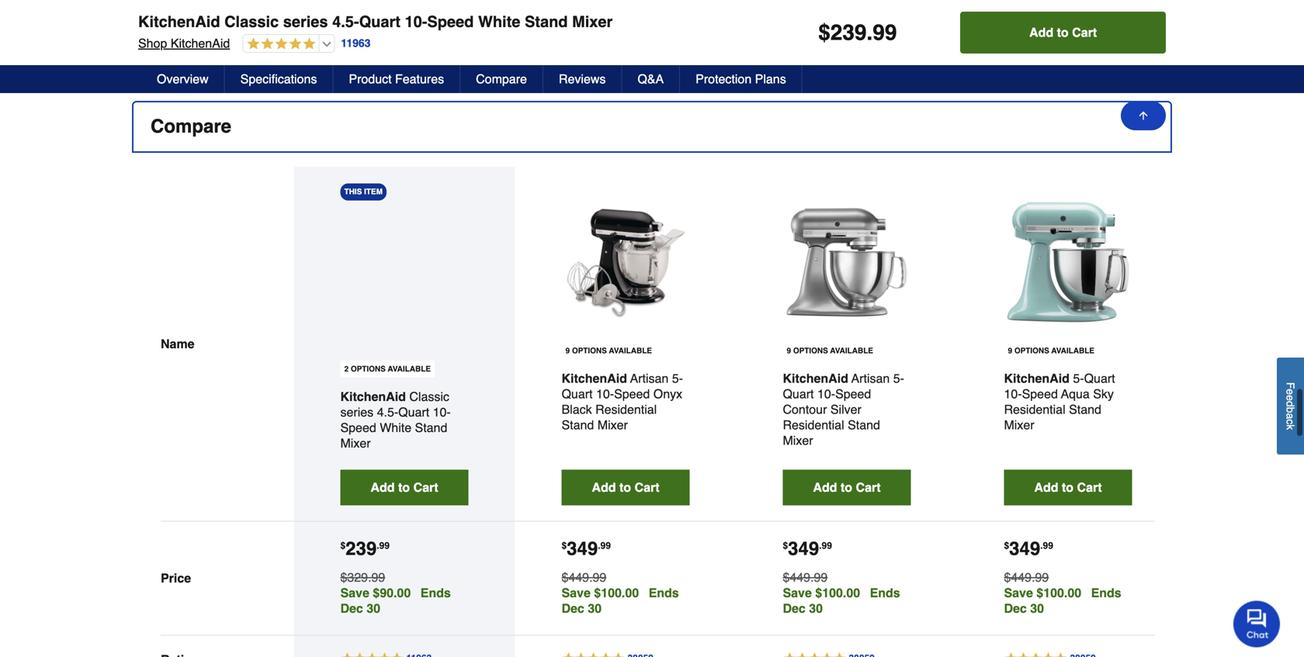 Task type: locate. For each thing, give the bounding box(es) containing it.
1 vertical spatial 4.5-
[[377, 405, 398, 420]]

speed left onyx
[[614, 387, 650, 401]]

1 horizontal spatial 9 options available cell
[[783, 343, 877, 360]]

series
[[283, 13, 328, 31], [340, 405, 374, 420]]

11963
[[341, 37, 371, 49]]

239
[[830, 20, 867, 45], [346, 538, 377, 560]]

4.5- up 11963
[[332, 13, 359, 31]]

residential
[[595, 403, 657, 417], [1004, 403, 1066, 417], [783, 418, 844, 433]]

add to cart for artisan 5- quart 10-speed contour silver residential stand mixer
[[813, 481, 881, 495]]

2 ends dec 30 from the left
[[562, 586, 679, 616]]

1 horizontal spatial $ 239 . 99
[[818, 20, 897, 45]]

.
[[867, 20, 873, 45], [377, 541, 379, 552], [598, 541, 600, 552], [819, 541, 822, 552], [1040, 541, 1043, 552]]

e up the b
[[1284, 395, 1297, 401]]

$ 239 . 99
[[818, 20, 897, 45], [340, 538, 390, 560]]

artisan up onyx
[[630, 372, 669, 386]]

2 artisan from the left
[[852, 372, 890, 386]]

1 9 options available from the left
[[565, 347, 652, 356]]

2 horizontal spatial 5-
[[1073, 372, 1084, 386]]

10- left onyx
[[596, 387, 614, 401]]

compare button
[[460, 65, 543, 93], [134, 103, 1171, 152]]

2 options available
[[344, 365, 431, 374]]

1 5- from the left
[[672, 372, 683, 386]]

0 horizontal spatial $449.99
[[562, 571, 607, 585]]

1 9 options available cell from the left
[[562, 343, 656, 360]]

residential for artisan 5- quart 10-speed contour silver residential stand mixer
[[783, 418, 844, 433]]

kitchenaid up aqua
[[1004, 372, 1070, 386]]

4.5-
[[332, 13, 359, 31], [377, 405, 398, 420]]

4.5- inside 'classic series 4.5-quart 10- speed white stand mixer'
[[377, 405, 398, 420]]

1 vertical spatial $ 239 . 99
[[340, 538, 390, 560]]

0 vertical spatial 239
[[830, 20, 867, 45]]

overview
[[157, 72, 209, 86]]

d
[[1284, 401, 1297, 407]]

1 horizontal spatial 9 options available
[[787, 347, 873, 356]]

arrow up image
[[1137, 109, 1150, 122]]

residential down onyx
[[595, 403, 657, 417]]

2 5- from the left
[[893, 372, 904, 386]]

stand down aqua
[[1069, 403, 1101, 417]]

available for sky
[[1051, 347, 1095, 356]]

artisan up silver
[[852, 372, 890, 386]]

2 9 from the left
[[787, 347, 791, 356]]

dec
[[340, 602, 363, 616], [562, 602, 584, 616], [783, 602, 806, 616], [1004, 602, 1027, 616]]

available
[[609, 347, 652, 356], [830, 347, 873, 356], [1051, 347, 1095, 356], [388, 365, 431, 374]]

cart for 5-quart 10-speed aqua sky residential stand mixer
[[1077, 481, 1102, 495]]

1 vertical spatial classic
[[409, 390, 449, 404]]

1 artisan from the left
[[630, 372, 669, 386]]

quart down 2 options available cell
[[398, 405, 429, 420]]

silver
[[830, 403, 862, 417]]

1 $ 349 . 99 from the left
[[562, 538, 611, 560]]

10- up silver
[[817, 387, 835, 401]]

10- down 2 options available cell
[[433, 405, 451, 420]]

0 vertical spatial white
[[478, 13, 520, 31]]

0 horizontal spatial artisan
[[630, 372, 669, 386]]

add
[[1029, 25, 1054, 40], [371, 481, 395, 495], [592, 481, 616, 495], [813, 481, 837, 495], [1034, 481, 1058, 495]]

available inside 2 options available cell
[[388, 365, 431, 374]]

this
[[344, 188, 362, 197]]

10-
[[405, 13, 427, 31], [596, 387, 614, 401], [817, 387, 835, 401], [1004, 387, 1022, 401], [433, 405, 451, 420]]

options
[[572, 347, 607, 356], [793, 347, 828, 356], [1014, 347, 1049, 356], [351, 365, 386, 374]]

stand
[[525, 13, 568, 31], [1069, 403, 1101, 417], [562, 418, 594, 433], [848, 418, 880, 433], [415, 421, 447, 435]]

1 vertical spatial compare
[[151, 116, 231, 137]]

speed inside artisan 5- quart 10-speed onyx black residential stand mixer
[[614, 387, 650, 401]]

9 options available cell up artisan 5- quart 10-speed contour silver residential stand mixer
[[783, 343, 877, 360]]

9 up 5-quart 10-speed aqua sky residential stand mixer
[[1008, 347, 1012, 356]]

1 horizontal spatial white
[[478, 13, 520, 31]]

speed inside artisan 5- quart 10-speed contour silver residential stand mixer
[[835, 387, 871, 401]]

available up 'classic series 4.5-quart 10- speed white stand mixer'
[[388, 365, 431, 374]]

speed up silver
[[835, 387, 871, 401]]

1 horizontal spatial 9
[[787, 347, 791, 356]]

add to cart for classic series 4.5-quart 10- speed white stand mixer
[[371, 481, 438, 495]]

speed down 2
[[340, 421, 376, 435]]

3 5- from the left
[[1073, 372, 1084, 386]]

2 horizontal spatial 349
[[1009, 538, 1040, 560]]

9 options available up artisan 5- quart 10-speed contour silver residential stand mixer
[[787, 347, 873, 356]]

mixer for artisan 5- quart 10-speed contour silver residential stand mixer
[[783, 434, 813, 448]]

plans
[[755, 72, 786, 86]]

artisan inside artisan 5- quart 10-speed onyx black residential stand mixer
[[630, 372, 669, 386]]

chevron up image
[[1138, 119, 1154, 134]]

to for 5-quart 10-speed aqua sky residential stand mixer
[[1062, 481, 1074, 495]]

5-quart 10-speed aqua sky residential stand mixer
[[1004, 372, 1115, 433]]

white
[[478, 13, 520, 31], [380, 421, 411, 435]]

1 horizontal spatial $100.00
[[815, 586, 860, 601]]

quart up black
[[562, 387, 593, 401]]

quart up sky on the right bottom of the page
[[1084, 372, 1115, 386]]

0 horizontal spatial $ 239 . 99
[[340, 538, 390, 560]]

available up artisan 5- quart 10-speed onyx black residential stand mixer
[[609, 347, 652, 356]]

0 horizontal spatial 5-
[[672, 372, 683, 386]]

1 horizontal spatial residential
[[783, 418, 844, 433]]

artisan 5- quart 10-speed onyx black residential stand mixer
[[562, 372, 683, 433]]

residential inside artisan 5- quart 10-speed onyx black residential stand mixer
[[595, 403, 657, 417]]

kitchenaid up the shop kitchenaid at the left of the page
[[138, 13, 220, 31]]

$449.99
[[562, 571, 607, 585], [783, 571, 828, 585], [1004, 571, 1049, 585]]

compare for compare button to the top
[[476, 72, 527, 86]]

classic
[[224, 13, 279, 31], [409, 390, 449, 404]]

$100.00
[[594, 586, 639, 601], [815, 586, 860, 601], [1037, 586, 1081, 601]]

0 horizontal spatial 239
[[346, 538, 377, 560]]

0 horizontal spatial compare
[[151, 116, 231, 137]]

9 options available
[[565, 347, 652, 356], [787, 347, 873, 356], [1008, 347, 1095, 356]]

10- up 'features' at the top
[[405, 13, 427, 31]]

2 horizontal spatial $ 349 . 99
[[1004, 538, 1053, 560]]

$90.00
[[373, 586, 411, 601]]

specifications
[[240, 72, 317, 86]]

black
[[562, 403, 592, 417]]

options up contour
[[793, 347, 828, 356]]

this item
[[344, 188, 383, 197]]

options up black
[[572, 347, 607, 356]]

classic down 2 options available cell
[[409, 390, 449, 404]]

1 save $100.00 from the left
[[562, 586, 639, 601]]

0 vertical spatial 4.5-
[[332, 13, 359, 31]]

2 horizontal spatial 9
[[1008, 347, 1012, 356]]

9 up black
[[565, 347, 570, 356]]

1 vertical spatial white
[[380, 421, 411, 435]]

9 options available cell up aqua
[[1004, 343, 1098, 360]]

white inside 'classic series 4.5-quart 10- speed white stand mixer'
[[380, 421, 411, 435]]

options up 5-quart 10-speed aqua sky residential stand mixer
[[1014, 347, 1049, 356]]

2 9 options available cell from the left
[[783, 343, 877, 360]]

item
[[364, 188, 383, 197]]

0 horizontal spatial $100.00
[[594, 586, 639, 601]]

10- inside artisan 5- quart 10-speed contour silver residential stand mixer
[[817, 387, 835, 401]]

0 vertical spatial series
[[283, 13, 328, 31]]

series up 4.8 stars image at the top of the page
[[283, 13, 328, 31]]

mixer inside artisan 5- quart 10-speed contour silver residential stand mixer
[[783, 434, 813, 448]]

available up silver
[[830, 347, 873, 356]]

add to cart button for classic series 4.5-quart 10- speed white stand mixer
[[340, 470, 468, 506]]

kitchenaid up contour
[[783, 372, 848, 386]]

shop
[[138, 36, 167, 50]]

chat invite button image
[[1233, 600, 1281, 648]]

mixer
[[572, 13, 613, 31], [598, 418, 628, 433], [1004, 418, 1034, 433], [783, 434, 813, 448], [340, 436, 371, 451]]

kitchenaid artisan 5-quart 10-speed contour silver residential stand mixer image
[[783, 198, 911, 326]]

2 horizontal spatial save $100.00
[[1004, 586, 1081, 601]]

9 for artisan 5- quart 10-speed contour silver residential stand mixer
[[787, 347, 791, 356]]

speed left aqua
[[1022, 387, 1058, 401]]

1 349 from the left
[[567, 538, 598, 560]]

to for classic series 4.5-quart 10- speed white stand mixer
[[398, 481, 410, 495]]

q&a
[[638, 72, 664, 86]]

add to cart button for 5-quart 10-speed aqua sky residential stand mixer
[[1004, 470, 1132, 506]]

0 horizontal spatial white
[[380, 421, 411, 435]]

1 horizontal spatial 4.5-
[[377, 405, 398, 420]]

0 horizontal spatial $ 349 . 99
[[562, 538, 611, 560]]

e up d
[[1284, 389, 1297, 395]]

2 horizontal spatial 9 options available cell
[[1004, 343, 1098, 360]]

0 horizontal spatial residential
[[595, 403, 657, 417]]

1 $449.99 from the left
[[562, 571, 607, 585]]

1 horizontal spatial compare
[[476, 72, 527, 86]]

1 vertical spatial 239
[[346, 538, 377, 560]]

2 horizontal spatial residential
[[1004, 403, 1066, 417]]

sky
[[1093, 387, 1114, 401]]

product features button
[[333, 65, 460, 93]]

2 horizontal spatial $100.00
[[1037, 586, 1081, 601]]

series down 2
[[340, 405, 374, 420]]

kitchenaid down 2 options available cell
[[340, 390, 406, 404]]

1 horizontal spatial classic
[[409, 390, 449, 404]]

speed
[[427, 13, 474, 31], [614, 387, 650, 401], [835, 387, 871, 401], [1022, 387, 1058, 401], [340, 421, 376, 435]]

residential down aqua
[[1004, 403, 1066, 417]]

1 horizontal spatial artisan
[[852, 372, 890, 386]]

5- inside artisan 5- quart 10-speed onyx black residential stand mixer
[[672, 372, 683, 386]]

stand up reviews
[[525, 13, 568, 31]]

3 $ 349 . 99 from the left
[[1004, 538, 1053, 560]]

3 9 from the left
[[1008, 347, 1012, 356]]

1 horizontal spatial $ 349 . 99
[[783, 538, 832, 560]]

349
[[567, 538, 598, 560], [788, 538, 819, 560], [1009, 538, 1040, 560]]

99
[[873, 20, 897, 45], [379, 541, 390, 552], [600, 541, 611, 552], [822, 541, 832, 552], [1043, 541, 1053, 552]]

3 9 options available from the left
[[1008, 347, 1095, 356]]

0 vertical spatial compare button
[[460, 65, 543, 93]]

5- inside artisan 5- quart 10-speed contour silver residential stand mixer
[[893, 372, 904, 386]]

9 options available cell for 5-quart 10-speed aqua sky residential stand mixer
[[1004, 343, 1098, 360]]

quart
[[359, 13, 400, 31], [1084, 372, 1115, 386], [562, 387, 593, 401], [783, 387, 814, 401], [398, 405, 429, 420]]

9 options available cell
[[562, 343, 656, 360], [783, 343, 877, 360], [1004, 343, 1098, 360]]

0 vertical spatial compare
[[476, 72, 527, 86]]

2 horizontal spatial $449.99
[[1004, 571, 1049, 585]]

speed inside 'classic series 4.5-quart 10- speed white stand mixer'
[[340, 421, 376, 435]]

ends dec 30
[[340, 586, 451, 616], [562, 586, 679, 616], [783, 586, 900, 616], [1004, 586, 1121, 616]]

onyx
[[653, 387, 682, 401]]

3 30 from the left
[[809, 602, 823, 616]]

9 for artisan 5- quart 10-speed onyx black residential stand mixer
[[565, 347, 570, 356]]

2 horizontal spatial 9 options available
[[1008, 347, 1095, 356]]

3 $449.99 from the left
[[1004, 571, 1049, 585]]

stand down black
[[562, 418, 594, 433]]

quart inside 5-quart 10-speed aqua sky residential stand mixer
[[1084, 372, 1115, 386]]

quart up contour
[[783, 387, 814, 401]]

stand for kitchenaid classic series 4.5-quart 10-speed white stand mixer
[[525, 13, 568, 31]]

3 ends from the left
[[870, 586, 900, 601]]

e
[[1284, 389, 1297, 395], [1284, 395, 1297, 401]]

0 horizontal spatial save $100.00
[[562, 586, 639, 601]]

compare
[[476, 72, 527, 86], [151, 116, 231, 137]]

c
[[1284, 419, 1297, 425]]

1 vertical spatial compare button
[[134, 103, 1171, 152]]

product
[[349, 72, 392, 86]]

ends
[[420, 586, 451, 601], [649, 586, 679, 601], [870, 586, 900, 601], [1091, 586, 1121, 601]]

kitchenaid for classic series 4.5-quart 10- speed white stand mixer
[[340, 390, 406, 404]]

30
[[367, 602, 380, 616], [588, 602, 602, 616], [809, 602, 823, 616], [1030, 602, 1044, 616]]

reviews
[[559, 72, 606, 86]]

cart for classic series 4.5-quart 10- speed white stand mixer
[[413, 481, 438, 495]]

stand inside 'classic series 4.5-quart 10- speed white stand mixer'
[[415, 421, 447, 435]]

0 horizontal spatial 9 options available
[[565, 347, 652, 356]]

1 horizontal spatial save $100.00
[[783, 586, 860, 601]]

specifications button
[[225, 65, 333, 93]]

1 vertical spatial series
[[340, 405, 374, 420]]

2 $100.00 from the left
[[815, 586, 860, 601]]

kitchenaid up black
[[562, 372, 627, 386]]

$
[[818, 20, 830, 45], [340, 541, 346, 552], [562, 541, 567, 552], [783, 541, 788, 552], [1004, 541, 1009, 552]]

2 ends from the left
[[649, 586, 679, 601]]

0 horizontal spatial 349
[[567, 538, 598, 560]]

mixer for kitchenaid classic series 4.5-quart 10-speed white stand mixer
[[572, 13, 613, 31]]

artisan
[[630, 372, 669, 386], [852, 372, 890, 386]]

add to cart
[[1029, 25, 1097, 40], [371, 481, 438, 495], [592, 481, 659, 495], [813, 481, 881, 495], [1034, 481, 1102, 495]]

options right 2
[[351, 365, 386, 374]]

5-
[[672, 372, 683, 386], [893, 372, 904, 386], [1073, 372, 1084, 386]]

0 vertical spatial classic
[[224, 13, 279, 31]]

2 e from the top
[[1284, 395, 1297, 401]]

. inside the $ 239 . 99
[[377, 541, 379, 552]]

stand for artisan 5- quart 10-speed onyx black residential stand mixer
[[562, 418, 594, 433]]

add for classic series 4.5-quart 10- speed white stand mixer
[[371, 481, 395, 495]]

10- left aqua
[[1004, 387, 1022, 401]]

9 for 5-quart 10-speed aqua sky residential stand mixer
[[1008, 347, 1012, 356]]

save $100.00
[[562, 586, 639, 601], [783, 586, 860, 601], [1004, 586, 1081, 601]]

save
[[340, 586, 369, 601], [562, 586, 591, 601], [783, 586, 812, 601], [1004, 586, 1033, 601]]

quart up 11963
[[359, 13, 400, 31]]

9 up contour
[[787, 347, 791, 356]]

1 horizontal spatial $449.99
[[783, 571, 828, 585]]

residential down contour
[[783, 418, 844, 433]]

artisan for artisan 5- quart 10-speed onyx black residential stand mixer
[[630, 372, 669, 386]]

stand down 2 options available cell
[[415, 421, 447, 435]]

stand inside artisan 5- quart 10-speed contour silver residential stand mixer
[[848, 418, 880, 433]]

$ inside the $ 239 . 99
[[340, 541, 346, 552]]

mixer for artisan 5- quart 10-speed onyx black residential stand mixer
[[598, 418, 628, 433]]

9 options available cell up artisan 5- quart 10-speed onyx black residential stand mixer
[[562, 343, 656, 360]]

to for artisan 5- quart 10-speed onyx black residential stand mixer
[[619, 481, 631, 495]]

0 horizontal spatial 9
[[565, 347, 570, 356]]

stand inside artisan 5- quart 10-speed onyx black residential stand mixer
[[562, 418, 594, 433]]

0 horizontal spatial 9 options available cell
[[562, 343, 656, 360]]

f e e d b a c k
[[1284, 383, 1297, 430]]

1 horizontal spatial series
[[340, 405, 374, 420]]

1 horizontal spatial 349
[[788, 538, 819, 560]]

to
[[1057, 25, 1069, 40], [398, 481, 410, 495], [619, 481, 631, 495], [841, 481, 852, 495], [1062, 481, 1074, 495]]

b
[[1284, 407, 1297, 413]]

4.5- down 2 options available
[[377, 405, 398, 420]]

10- inside 5-quart 10-speed aqua sky residential stand mixer
[[1004, 387, 1022, 401]]

contour
[[783, 403, 827, 417]]

2
[[344, 365, 349, 374]]

features
[[395, 72, 444, 86]]

add to cart button
[[960, 12, 1166, 54], [340, 470, 468, 506], [562, 470, 690, 506], [783, 470, 911, 506], [1004, 470, 1132, 506]]

9 options available up aqua
[[1008, 347, 1095, 356]]

stand down silver
[[848, 418, 880, 433]]

price
[[161, 571, 191, 586]]

1 ends dec 30 from the left
[[340, 586, 451, 616]]

9 options available cell for artisan 5- quart 10-speed onyx black residential stand mixer
[[562, 343, 656, 360]]

1 e from the top
[[1284, 389, 1297, 395]]

kitchenaid for artisan 5- quart 10-speed onyx black residential stand mixer
[[562, 372, 627, 386]]

kitchenaid
[[138, 13, 220, 31], [171, 36, 230, 50], [562, 372, 627, 386], [783, 372, 848, 386], [1004, 372, 1070, 386], [340, 390, 406, 404]]

available up aqua
[[1051, 347, 1095, 356]]

9 options available for 5-quart 10-speed aqua sky residential stand mixer
[[1008, 347, 1095, 356]]

2 9 options available from the left
[[787, 347, 873, 356]]

3 349 from the left
[[1009, 538, 1040, 560]]

2 $ 349 . 99 from the left
[[783, 538, 832, 560]]

4 ends from the left
[[1091, 586, 1121, 601]]

9 options available for artisan 5- quart 10-speed contour silver residential stand mixer
[[787, 347, 873, 356]]

kitchenaid for artisan 5- quart 10-speed contour silver residential stand mixer
[[783, 372, 848, 386]]

cart
[[1072, 25, 1097, 40], [413, 481, 438, 495], [635, 481, 659, 495], [856, 481, 881, 495], [1077, 481, 1102, 495]]

2 options available cell
[[340, 361, 435, 378]]

3 9 options available cell from the left
[[1004, 343, 1098, 360]]

classic up 4.8 stars image at the top of the page
[[224, 13, 279, 31]]

9
[[565, 347, 570, 356], [787, 347, 791, 356], [1008, 347, 1012, 356]]

9 options available up artisan 5- quart 10-speed onyx black residential stand mixer
[[565, 347, 652, 356]]

0 horizontal spatial classic
[[224, 13, 279, 31]]

stand inside 5-quart 10-speed aqua sky residential stand mixer
[[1069, 403, 1101, 417]]

residential inside artisan 5- quart 10-speed contour silver residential stand mixer
[[783, 418, 844, 433]]

mixer inside artisan 5- quart 10-speed onyx black residential stand mixer
[[598, 418, 628, 433]]

artisan inside artisan 5- quart 10-speed contour silver residential stand mixer
[[852, 372, 890, 386]]

artisan 5- quart 10-speed contour silver residential stand mixer
[[783, 372, 904, 448]]

1 horizontal spatial 5-
[[893, 372, 904, 386]]

artisan for artisan 5- quart 10-speed contour silver residential stand mixer
[[852, 372, 890, 386]]

1 9 from the left
[[565, 347, 570, 356]]

add to cart button for artisan 5- quart 10-speed contour silver residential stand mixer
[[783, 470, 911, 506]]

$ 349 . 99
[[562, 538, 611, 560], [783, 538, 832, 560], [1004, 538, 1053, 560]]

quart inside artisan 5- quart 10-speed contour silver residential stand mixer
[[783, 387, 814, 401]]



Task type: vqa. For each thing, say whether or not it's contained in the screenshot.


Task type: describe. For each thing, give the bounding box(es) containing it.
protection plans
[[696, 72, 786, 86]]

2 save from the left
[[562, 586, 591, 601]]

classic series 4.5-quart 10- speed white stand mixer
[[340, 390, 451, 451]]

9 options available cell for artisan 5- quart 10-speed contour silver residential stand mixer
[[783, 343, 877, 360]]

options for classic series 4.5-quart 10- speed white stand mixer
[[351, 365, 386, 374]]

3 dec from the left
[[783, 602, 806, 616]]

3 save $100.00 from the left
[[1004, 586, 1081, 601]]

5- for artisan 5- quart 10-speed onyx black residential stand mixer
[[672, 372, 683, 386]]

to for artisan 5- quart 10-speed contour silver residential stand mixer
[[841, 481, 852, 495]]

add to cart button for artisan 5- quart 10-speed onyx black residential stand mixer
[[562, 470, 690, 506]]

q&a button
[[622, 65, 680, 93]]

4 dec from the left
[[1004, 602, 1027, 616]]

available for speed
[[388, 365, 431, 374]]

add to cart for 5-quart 10-speed aqua sky residential stand mixer
[[1034, 481, 1102, 495]]

residential for artisan 5- quart 10-speed onyx black residential stand mixer
[[595, 403, 657, 417]]

1 $100.00 from the left
[[594, 586, 639, 601]]

options for artisan 5- quart 10-speed contour silver residential stand mixer
[[793, 347, 828, 356]]

quart inside artisan 5- quart 10-speed onyx black residential stand mixer
[[562, 387, 593, 401]]

cart for artisan 5- quart 10-speed contour silver residential stand mixer
[[856, 481, 881, 495]]

stand for artisan 5- quart 10-speed contour silver residential stand mixer
[[848, 418, 880, 433]]

available for onyx
[[609, 347, 652, 356]]

a
[[1284, 413, 1297, 419]]

speed up 'features' at the top
[[427, 13, 474, 31]]

4.8 stars image
[[243, 37, 315, 52]]

3 $100.00 from the left
[[1037, 586, 1081, 601]]

4 30 from the left
[[1030, 602, 1044, 616]]

protection
[[696, 72, 752, 86]]

kitchenaid 5-quart 10-speed aqua sky residential stand mixer image
[[1004, 198, 1132, 326]]

3 save from the left
[[783, 586, 812, 601]]

aqua
[[1061, 387, 1090, 401]]

reviews button
[[543, 65, 622, 93]]

$329.99
[[340, 571, 385, 585]]

options for artisan 5- quart 10-speed onyx black residential stand mixer
[[572, 347, 607, 356]]

mixer inside 5-quart 10-speed aqua sky residential stand mixer
[[1004, 418, 1034, 433]]

kitchenaid up overview
[[171, 36, 230, 50]]

1 dec from the left
[[340, 602, 363, 616]]

add for artisan 5- quart 10-speed contour silver residential stand mixer
[[813, 481, 837, 495]]

10- inside 'classic series 4.5-quart 10- speed white stand mixer'
[[433, 405, 451, 420]]

compare for the bottom compare button
[[151, 116, 231, 137]]

4 ends dec 30 from the left
[[1004, 586, 1121, 616]]

classic inside 'classic series 4.5-quart 10- speed white stand mixer'
[[409, 390, 449, 404]]

5- for artisan 5- quart 10-speed contour silver residential stand mixer
[[893, 372, 904, 386]]

9 options available for artisan 5- quart 10-speed onyx black residential stand mixer
[[565, 347, 652, 356]]

2 save $100.00 from the left
[[783, 586, 860, 601]]

speed inside 5-quart 10-speed aqua sky residential stand mixer
[[1022, 387, 1058, 401]]

product features
[[349, 72, 444, 86]]

series inside 'classic series 4.5-quart 10- speed white stand mixer'
[[340, 405, 374, 420]]

options for 5-quart 10-speed aqua sky residential stand mixer
[[1014, 347, 1049, 356]]

f
[[1284, 383, 1297, 389]]

0 vertical spatial $ 239 . 99
[[818, 20, 897, 45]]

name
[[161, 337, 195, 351]]

4 save from the left
[[1004, 586, 1033, 601]]

1 ends from the left
[[420, 586, 451, 601]]

shop kitchenaid
[[138, 36, 230, 50]]

add to cart for artisan 5- quart 10-speed onyx black residential stand mixer
[[592, 481, 659, 495]]

kitchenaid artisan 5-quart 10-speed onyx black residential stand mixer image
[[562, 198, 690, 326]]

2 349 from the left
[[788, 538, 819, 560]]

save $90.00
[[340, 586, 411, 601]]

f e e d b a c k button
[[1277, 358, 1304, 455]]

k
[[1284, 425, 1297, 430]]

available for contour
[[830, 347, 873, 356]]

10- inside artisan 5- quart 10-speed onyx black residential stand mixer
[[596, 387, 614, 401]]

2 $449.99 from the left
[[783, 571, 828, 585]]

0 horizontal spatial 4.5-
[[332, 13, 359, 31]]

overview button
[[141, 65, 225, 93]]

1 save from the left
[[340, 586, 369, 601]]

add for 5-quart 10-speed aqua sky residential stand mixer
[[1034, 481, 1058, 495]]

cart for artisan 5- quart 10-speed onyx black residential stand mixer
[[635, 481, 659, 495]]

1 30 from the left
[[367, 602, 380, 616]]

kitchenaid for 5-quart 10-speed aqua sky residential stand mixer
[[1004, 372, 1070, 386]]

0 horizontal spatial series
[[283, 13, 328, 31]]

protection plans button
[[680, 65, 802, 93]]

mixer inside 'classic series 4.5-quart 10- speed white stand mixer'
[[340, 436, 371, 451]]

kitchenaid classic series 4.5-quart 10-speed white stand mixer
[[138, 13, 613, 31]]

2 30 from the left
[[588, 602, 602, 616]]

5- inside 5-quart 10-speed aqua sky residential stand mixer
[[1073, 372, 1084, 386]]

3 ends dec 30 from the left
[[783, 586, 900, 616]]

2 dec from the left
[[562, 602, 584, 616]]

quart inside 'classic series 4.5-quart 10- speed white stand mixer'
[[398, 405, 429, 420]]

1 horizontal spatial 239
[[830, 20, 867, 45]]

add for artisan 5- quart 10-speed onyx black residential stand mixer
[[592, 481, 616, 495]]

residential inside 5-quart 10-speed aqua sky residential stand mixer
[[1004, 403, 1066, 417]]



